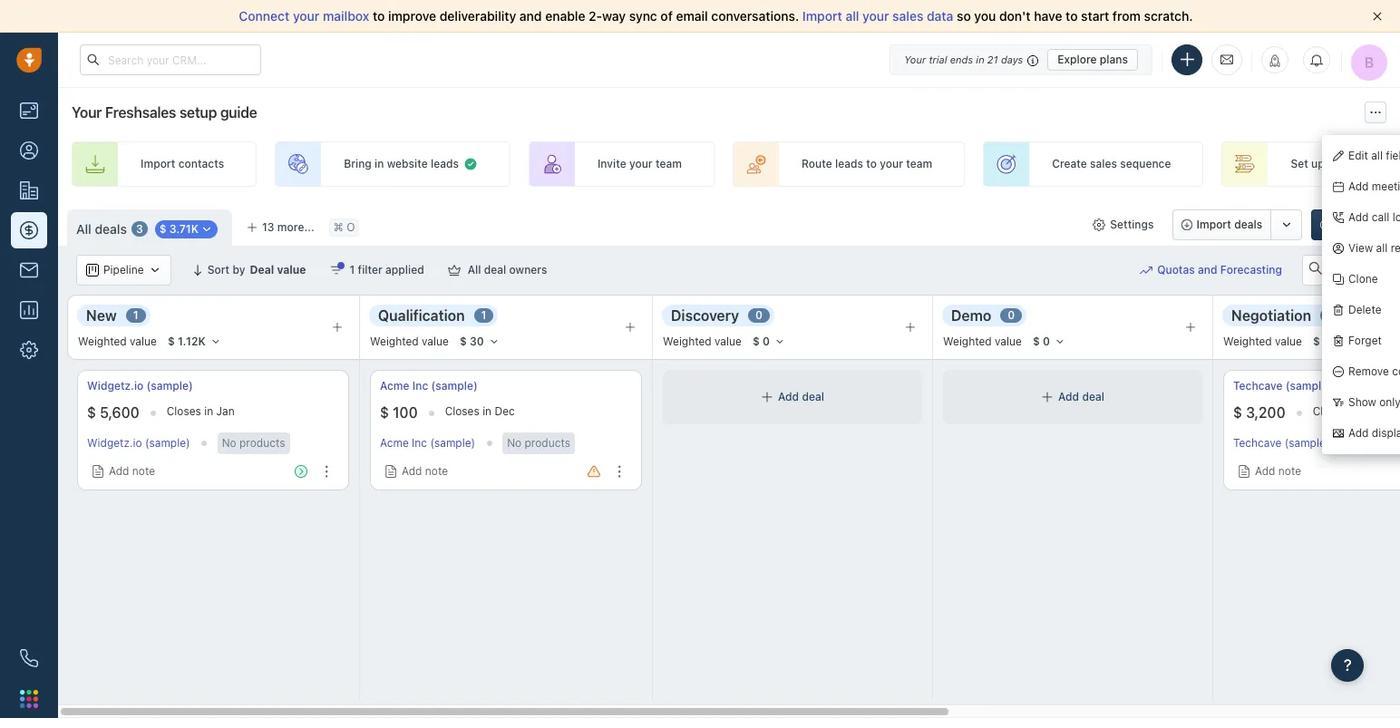 Task type: vqa. For each thing, say whether or not it's contained in the screenshot.
the leftmost TO
yes



Task type: locate. For each thing, give the bounding box(es) containing it.
pipeline button
[[76, 255, 171, 286]]

2 horizontal spatial add deal
[[1337, 218, 1383, 231]]

3 weighted from the left
[[663, 335, 712, 349]]

1 widgetz.io (sample) link from the top
[[87, 378, 193, 394]]

call
[[1373, 211, 1390, 224]]

deals left 3
[[95, 221, 127, 236]]

$ inside button
[[460, 335, 467, 348]]

deals inside button
[[1235, 218, 1263, 231]]

leads right 'route'
[[836, 157, 864, 171]]

import deals group
[[1173, 210, 1303, 240]]

$ 0 for discovery
[[753, 335, 770, 348]]

techcave (sample) down "3,200"
[[1234, 437, 1330, 450]]

3 add note button from the left
[[1234, 459, 1307, 484]]

import for import deals
[[1197, 218, 1232, 231]]

widgetz.io (sample) link down 5,600 on the bottom left
[[87, 437, 190, 450]]

0 horizontal spatial days
[[1002, 53, 1024, 65]]

2 widgetz.io (sample) from the top
[[87, 437, 190, 450]]

1 horizontal spatial days
[[1373, 405, 1397, 418]]

0 vertical spatial widgetz.io
[[87, 379, 144, 393]]

all for view
[[1377, 242, 1388, 255]]

all deal owners
[[468, 263, 548, 277]]

acme inc (sample)
[[380, 379, 478, 393], [380, 437, 476, 450]]

1 techcave from the top
[[1234, 379, 1283, 393]]

1 vertical spatial widgetz.io (sample) link
[[87, 437, 190, 450]]

(sample) up closes in jan
[[147, 379, 193, 393]]

your
[[293, 8, 320, 24], [863, 8, 890, 24], [630, 157, 653, 171], [880, 157, 904, 171], [1328, 157, 1352, 171]]

techcave up $ 3,200 at the right bottom of page
[[1234, 379, 1283, 393]]

from
[[1113, 8, 1141, 24]]

sales right create
[[1091, 157, 1118, 171]]

all for edit
[[1372, 149, 1383, 163]]

import left contacts
[[141, 157, 175, 171]]

$ 1.12k button
[[160, 332, 229, 352]]

2 note from the left
[[425, 465, 448, 478]]

1 horizontal spatial no
[[507, 436, 522, 450]]

1 for new
[[133, 309, 138, 322]]

1 weighted from the left
[[78, 335, 127, 349]]

1 vertical spatial import
[[141, 157, 175, 171]]

0 vertical spatial acme inc (sample)
[[380, 379, 478, 393]]

phone element
[[11, 641, 47, 677]]

container_wx8msf4aqz5i3rn1 image
[[464, 157, 478, 171], [1093, 219, 1106, 231], [201, 223, 213, 236], [148, 264, 161, 277], [330, 264, 343, 277], [92, 465, 104, 478]]

weighted value for discovery
[[663, 335, 742, 349]]

1 horizontal spatial note
[[425, 465, 448, 478]]

1 right new
[[133, 309, 138, 322]]

0 horizontal spatial leads
[[431, 157, 459, 171]]

0 vertical spatial widgetz.io (sample) link
[[87, 378, 193, 394]]

note down 5,600 on the bottom left
[[132, 465, 155, 478]]

2 horizontal spatial add note
[[1256, 465, 1302, 478]]

weighted value down discovery on the top of page
[[663, 335, 742, 349]]

techcave (sample) link down "3,200"
[[1234, 437, 1330, 450]]

1 no products from the left
[[222, 436, 285, 450]]

0 horizontal spatial sales
[[893, 8, 924, 24]]

0 horizontal spatial $ 0 button
[[745, 332, 794, 352]]

days right 21
[[1002, 53, 1024, 65]]

only
[[1380, 396, 1401, 410]]

2 no products from the left
[[507, 436, 571, 450]]

negotiation
[[1232, 307, 1312, 324]]

sort by deal value
[[207, 263, 306, 277]]

2 add note button from the left
[[380, 459, 453, 484]]

0 vertical spatial techcave (sample)
[[1234, 379, 1333, 393]]

1 vertical spatial all
[[1372, 149, 1383, 163]]

note down closes in dec
[[425, 465, 448, 478]]

0 vertical spatial widgetz.io (sample)
[[87, 379, 193, 393]]

1 $ 0 from the left
[[753, 335, 770, 348]]

1 up the $ 30 button
[[481, 309, 487, 322]]

1 add note button from the left
[[87, 459, 160, 484]]

remove
[[1349, 365, 1390, 379]]

2 weighted value from the left
[[370, 335, 449, 349]]

techcave (sample) link up "3,200"
[[1234, 378, 1333, 394]]

container_wx8msf4aqz5i3rn1 image inside settings popup button
[[1093, 219, 1106, 231]]

weighted for demo
[[944, 335, 992, 349]]

1 vertical spatial all
[[468, 263, 481, 277]]

in left jan on the bottom of page
[[204, 405, 213, 418]]

0 horizontal spatial add note
[[109, 465, 155, 478]]

(sample) inside techcave (sample) link
[[1286, 379, 1333, 393]]

0 horizontal spatial your
[[72, 104, 102, 121]]

1 add note from the left
[[109, 465, 155, 478]]

5 weighted value from the left
[[1224, 335, 1303, 349]]

0 vertical spatial techcave
[[1234, 379, 1283, 393]]

note for $ 100
[[425, 465, 448, 478]]

acme
[[380, 379, 410, 393], [380, 437, 409, 450]]

import deals button
[[1173, 210, 1272, 240]]

deal
[[1360, 218, 1383, 231], [484, 263, 507, 277], [802, 391, 825, 404], [1083, 391, 1105, 404]]

widgetz.io up $ 5,600
[[87, 379, 144, 393]]

in left dec
[[483, 405, 492, 418]]

0 horizontal spatial to
[[373, 8, 385, 24]]

0 horizontal spatial team
[[656, 157, 682, 171]]

1 vertical spatial your
[[72, 104, 102, 121]]

techcave down $ 3,200 at the right bottom of page
[[1234, 437, 1282, 450]]

value
[[277, 263, 306, 277], [130, 335, 157, 349], [422, 335, 449, 349], [715, 335, 742, 349], [995, 335, 1022, 349], [1276, 335, 1303, 349]]

1 horizontal spatial import
[[803, 8, 843, 24]]

your left data on the right top
[[863, 8, 890, 24]]

0 horizontal spatial add deal
[[778, 391, 825, 404]]

$ 1.12k
[[168, 335, 206, 348]]

your left freshsales
[[72, 104, 102, 121]]

guide
[[220, 104, 257, 121]]

no down jan on the bottom of page
[[222, 436, 236, 450]]

value for discovery
[[715, 335, 742, 349]]

weighted for qualification
[[370, 335, 419, 349]]

invite
[[598, 157, 627, 171]]

no products for $ 5,600
[[222, 436, 285, 450]]

1 up $ 2.56k
[[1328, 309, 1334, 322]]

1 vertical spatial acme
[[380, 437, 409, 450]]

your right up at the right top of the page
[[1328, 157, 1352, 171]]

1 techcave (sample) from the top
[[1234, 379, 1333, 393]]

acme up $ 100
[[380, 379, 410, 393]]

weighted down demo
[[944, 335, 992, 349]]

closes left jan on the bottom of page
[[167, 405, 201, 418]]

0 horizontal spatial import
[[141, 157, 175, 171]]

weighted for new
[[78, 335, 127, 349]]

mailbox
[[323, 8, 370, 24]]

3 no from the left
[[1362, 436, 1377, 450]]

1 vertical spatial acme inc (sample) link
[[380, 437, 476, 450]]

import all your sales data link
[[803, 8, 957, 24]]

import for import contacts
[[141, 157, 175, 171]]

closes left dec
[[445, 405, 480, 418]]

1 vertical spatial acme inc (sample)
[[380, 437, 476, 450]]

your right 'route'
[[880, 157, 904, 171]]

quotas and forecasting
[[1158, 263, 1283, 277]]

2 horizontal spatial note
[[1279, 465, 1302, 478]]

widgetz.io (sample) link
[[87, 378, 193, 394], [87, 437, 190, 450]]

quotas
[[1158, 263, 1195, 277]]

1 horizontal spatial deals
[[1235, 218, 1263, 231]]

weighted value
[[78, 335, 157, 349], [370, 335, 449, 349], [663, 335, 742, 349], [944, 335, 1022, 349], [1224, 335, 1303, 349]]

0 vertical spatial import
[[803, 8, 843, 24]]

your trial ends in 21 days
[[905, 53, 1024, 65]]

container_wx8msf4aqz5i3rn1 image inside bring in website leads link
[[464, 157, 478, 171]]

add note down 5,600 on the bottom left
[[109, 465, 155, 478]]

widgetz.io (sample) down 5,600 on the bottom left
[[87, 437, 190, 450]]

weighted down qualification
[[370, 335, 419, 349]]

all left data on the right top
[[846, 8, 860, 24]]

add note down "3,200"
[[1256, 465, 1302, 478]]

days right 6
[[1373, 405, 1397, 418]]

value for negotiation
[[1276, 335, 1303, 349]]

weighted down new
[[78, 335, 127, 349]]

weighted
[[78, 335, 127, 349], [370, 335, 419, 349], [663, 335, 712, 349], [944, 335, 992, 349], [1224, 335, 1273, 349]]

all deals link
[[76, 220, 127, 238]]

container_wx8msf4aqz5i3rn1 image left settings
[[1093, 219, 1106, 231]]

and
[[520, 8, 542, 24], [1198, 263, 1218, 277]]

widgetz.io (sample) link up 5,600 on the bottom left
[[87, 378, 193, 394]]

2 team from the left
[[907, 157, 933, 171]]

2 horizontal spatial no
[[1362, 436, 1377, 450]]

1 inc from the top
[[413, 379, 428, 393]]

Search field
[[1303, 255, 1394, 286]]

2 add note from the left
[[402, 465, 448, 478]]

in left 21
[[976, 53, 985, 65]]

0 horizontal spatial no products
[[222, 436, 285, 450]]

widgetz.io down $ 5,600
[[87, 437, 142, 450]]

1 vertical spatial techcave (sample)
[[1234, 437, 1330, 450]]

container_wx8msf4aqz5i3rn1 image right pipeline
[[148, 264, 161, 277]]

1 vertical spatial techcave (sample) link
[[1234, 437, 1330, 450]]

close image
[[1374, 12, 1383, 21]]

(sample) inside widgetz.io (sample) link
[[147, 379, 193, 393]]

3 add note from the left
[[1256, 465, 1302, 478]]

weighted value for qualification
[[370, 335, 449, 349]]

sort
[[207, 263, 230, 277]]

note
[[132, 465, 155, 478], [425, 465, 448, 478], [1279, 465, 1302, 478]]

contacts
[[178, 157, 224, 171]]

acme inc (sample) up 100
[[380, 379, 478, 393]]

to
[[373, 8, 385, 24], [1066, 8, 1078, 24], [867, 157, 877, 171]]

1 horizontal spatial add note
[[402, 465, 448, 478]]

no products
[[222, 436, 285, 450], [507, 436, 571, 450]]

2 products from the left
[[525, 436, 571, 450]]

4 weighted value from the left
[[944, 335, 1022, 349]]

3 closes from the left
[[1313, 405, 1348, 418]]

2 horizontal spatial import
[[1197, 218, 1232, 231]]

deals for all
[[95, 221, 127, 236]]

5 weighted from the left
[[1224, 335, 1273, 349]]

acme inc (sample) link down 100
[[380, 437, 476, 450]]

0 vertical spatial all
[[76, 221, 91, 236]]

3.71k
[[169, 223, 199, 236]]

1 vertical spatial and
[[1198, 263, 1218, 277]]

weighted value down qualification
[[370, 335, 449, 349]]

in left 6
[[1351, 405, 1360, 418]]

0 horizontal spatial note
[[132, 465, 155, 478]]

1 horizontal spatial add deal
[[1059, 391, 1105, 404]]

inc up 100
[[413, 379, 428, 393]]

add note for $ 100
[[402, 465, 448, 478]]

add note button
[[87, 459, 160, 484], [380, 459, 453, 484], [1234, 459, 1307, 484]]

3 note from the left
[[1279, 465, 1302, 478]]

2 closes from the left
[[445, 405, 480, 418]]

2 no from the left
[[507, 436, 522, 450]]

add displa
[[1349, 427, 1401, 440]]

no left prod
[[1362, 436, 1377, 450]]

invite your team link
[[529, 142, 715, 187]]

(sample) inside acme inc (sample) link
[[431, 379, 478, 393]]

0 horizontal spatial deals
[[95, 221, 127, 236]]

sequence
[[1121, 157, 1172, 171]]

all left "re"
[[1377, 242, 1388, 255]]

forget
[[1349, 334, 1383, 348]]

container_wx8msf4aqz5i3rn1 image left filter
[[330, 264, 343, 277]]

1 horizontal spatial $ 0
[[1033, 335, 1051, 348]]

2 weighted from the left
[[370, 335, 419, 349]]

import inside button
[[1197, 218, 1232, 231]]

o
[[347, 221, 355, 234]]

add meeti
[[1349, 180, 1401, 194]]

all left owners
[[468, 263, 481, 277]]

1 horizontal spatial leads
[[836, 157, 864, 171]]

techcave
[[1234, 379, 1283, 393], [1234, 437, 1282, 450]]

1 horizontal spatial closes
[[445, 405, 480, 418]]

(sample) down $ 2.56k
[[1286, 379, 1333, 393]]

your left trial
[[905, 53, 926, 65]]

no down dec
[[507, 436, 522, 450]]

0
[[756, 309, 763, 322], [1008, 309, 1015, 322], [763, 335, 770, 348], [1043, 335, 1051, 348]]

1 vertical spatial inc
[[412, 437, 427, 450]]

(sample) up closes in dec
[[431, 379, 478, 393]]

2 vertical spatial all
[[1377, 242, 1388, 255]]

note down "3,200"
[[1279, 465, 1302, 478]]

0 vertical spatial your
[[905, 53, 926, 65]]

1 filter applied
[[350, 263, 424, 277]]

21
[[988, 53, 999, 65]]

settings button
[[1084, 210, 1164, 240]]

your right invite
[[630, 157, 653, 171]]

0 horizontal spatial products
[[240, 436, 285, 450]]

container_wx8msf4aqz5i3rn1 image inside $ 3.71k button
[[201, 223, 213, 236]]

all for deal
[[468, 263, 481, 277]]

products for $ 5,600
[[240, 436, 285, 450]]

bring in website leads
[[344, 157, 459, 171]]

0 horizontal spatial add note button
[[87, 459, 160, 484]]

techcave (sample) up "3,200"
[[1234, 379, 1333, 393]]

0 vertical spatial inc
[[413, 379, 428, 393]]

2 techcave from the top
[[1234, 437, 1282, 450]]

1 horizontal spatial team
[[907, 157, 933, 171]]

value for demo
[[995, 335, 1022, 349]]

2 widgetz.io from the top
[[87, 437, 142, 450]]

no
[[222, 436, 236, 450], [507, 436, 522, 450], [1362, 436, 1377, 450]]

demo
[[952, 307, 992, 324]]

in for $ 100
[[483, 405, 492, 418]]

add deal
[[1337, 218, 1383, 231], [778, 391, 825, 404], [1059, 391, 1105, 404]]

container_wx8msf4aqz5i3rn1 image
[[86, 264, 99, 277], [448, 264, 461, 277], [1141, 264, 1153, 277], [761, 391, 774, 404], [1042, 391, 1054, 404], [385, 465, 397, 478], [1238, 465, 1251, 478]]

0 horizontal spatial and
[[520, 8, 542, 24]]

products for $ 100
[[525, 436, 571, 450]]

2 acme inc (sample) link from the top
[[380, 437, 476, 450]]

$ 0 button for discovery
[[745, 332, 794, 352]]

deals up "forecasting"
[[1235, 218, 1263, 231]]

1 horizontal spatial products
[[525, 436, 571, 450]]

2 $ 0 button from the left
[[1025, 332, 1074, 352]]

⌘
[[334, 221, 344, 234]]

1 horizontal spatial all
[[468, 263, 481, 277]]

2 vertical spatial import
[[1197, 218, 1232, 231]]

4 weighted from the left
[[944, 335, 992, 349]]

2 acme inc (sample) from the top
[[380, 437, 476, 450]]

weighted down negotiation
[[1224, 335, 1273, 349]]

acme down $ 100
[[380, 437, 409, 450]]

leads right website
[[431, 157, 459, 171]]

closes for $ 3,200
[[1313, 405, 1348, 418]]

1 widgetz.io from the top
[[87, 379, 144, 393]]

acme inc (sample) down 100
[[380, 437, 476, 450]]

1 team from the left
[[656, 157, 682, 171]]

prod
[[1380, 436, 1401, 450]]

1 products from the left
[[240, 436, 285, 450]]

all left fiel
[[1372, 149, 1383, 163]]

up
[[1312, 157, 1325, 171]]

1 vertical spatial widgetz.io
[[87, 437, 142, 450]]

1 left filter
[[350, 263, 355, 277]]

container_wx8msf4aqz5i3rn1 image right website
[[464, 157, 478, 171]]

container_wx8msf4aqz5i3rn1 image inside quotas and forecasting link
[[1141, 264, 1153, 277]]

0 horizontal spatial all
[[76, 221, 91, 236]]

acme inc (sample) link up 100
[[380, 378, 478, 394]]

1 vertical spatial widgetz.io (sample)
[[87, 437, 190, 450]]

0 vertical spatial acme
[[380, 379, 410, 393]]

0 horizontal spatial closes
[[167, 405, 201, 418]]

add deal inside add deal button
[[1337, 218, 1383, 231]]

and left enable
[[520, 8, 542, 24]]

menu
[[1323, 135, 1401, 455]]

1 horizontal spatial to
[[867, 157, 877, 171]]

all left 3
[[76, 221, 91, 236]]

30
[[470, 335, 484, 348]]

weighted value down new
[[78, 335, 157, 349]]

0 vertical spatial and
[[520, 8, 542, 24]]

1 horizontal spatial add note button
[[380, 459, 453, 484]]

1 horizontal spatial your
[[905, 53, 926, 65]]

1 horizontal spatial $ 0 button
[[1025, 332, 1074, 352]]

no products down dec
[[507, 436, 571, 450]]

add note button down 5,600 on the bottom left
[[87, 459, 160, 484]]

add call lo
[[1349, 211, 1401, 224]]

$ 30
[[460, 335, 484, 348]]

sales
[[893, 8, 924, 24], [1091, 157, 1118, 171], [1355, 157, 1382, 171]]

2 horizontal spatial add note button
[[1234, 459, 1307, 484]]

no products down jan on the bottom of page
[[222, 436, 285, 450]]

1 no from the left
[[222, 436, 236, 450]]

to right 'route'
[[867, 157, 877, 171]]

scratch.
[[1145, 8, 1194, 24]]

value for qualification
[[422, 335, 449, 349]]

$ 0
[[753, 335, 770, 348], [1033, 335, 1051, 348]]

import up quotas and forecasting
[[1197, 218, 1232, 231]]

sales left data on the right top
[[893, 8, 924, 24]]

widgetz.io (sample) up 5,600 on the bottom left
[[87, 379, 193, 393]]

explore
[[1058, 52, 1097, 66]]

add note button down "3,200"
[[1234, 459, 1307, 484]]

0 horizontal spatial $ 0
[[753, 335, 770, 348]]

1 note from the left
[[132, 465, 155, 478]]

2 acme from the top
[[380, 437, 409, 450]]

3 weighted value from the left
[[663, 335, 742, 349]]

sales up add meeti
[[1355, 157, 1382, 171]]

in
[[976, 53, 985, 65], [375, 157, 384, 171], [204, 405, 213, 418], [483, 405, 492, 418], [1351, 405, 1360, 418]]

add note down 100
[[402, 465, 448, 478]]

$ 5,600
[[87, 405, 139, 421]]

explore plans link
[[1048, 49, 1139, 70]]

1
[[350, 263, 355, 277], [133, 309, 138, 322], [481, 309, 487, 322], [1328, 309, 1334, 322]]

meeti
[[1373, 180, 1401, 194]]

weighted value down negotiation
[[1224, 335, 1303, 349]]

closes in 6 days
[[1313, 405, 1397, 418]]

your left mailbox
[[293, 8, 320, 24]]

lo
[[1393, 211, 1401, 224]]

qualification
[[378, 307, 465, 324]]

to right mailbox
[[373, 8, 385, 24]]

all inside button
[[468, 263, 481, 277]]

widgetz.io
[[87, 379, 144, 393], [87, 437, 142, 450]]

by
[[233, 263, 245, 277]]

view all re
[[1349, 242, 1401, 255]]

closes for $ 100
[[445, 405, 480, 418]]

1 leads from the left
[[431, 157, 459, 171]]

to left start
[[1066, 8, 1078, 24]]

and right quotas
[[1198, 263, 1218, 277]]

1 $ 0 button from the left
[[745, 332, 794, 352]]

0 horizontal spatial no
[[222, 436, 236, 450]]

1 horizontal spatial no products
[[507, 436, 571, 450]]

inc down 100
[[412, 437, 427, 450]]

add note button down 100
[[380, 459, 453, 484]]

no for $ 5,600
[[222, 436, 236, 450]]

weighted value down demo
[[944, 335, 1022, 349]]

import right conversations.
[[803, 8, 843, 24]]

2 horizontal spatial closes
[[1313, 405, 1348, 418]]

2 $ 0 from the left
[[1033, 335, 1051, 348]]

weighted value for demo
[[944, 335, 1022, 349]]

closes left show
[[1313, 405, 1348, 418]]

0 vertical spatial techcave (sample) link
[[1234, 378, 1333, 394]]

weighted down discovery on the top of page
[[663, 335, 712, 349]]

1 vertical spatial techcave
[[1234, 437, 1282, 450]]

container_wx8msf4aqz5i3rn1 image right 3.71k
[[201, 223, 213, 236]]

1 closes from the left
[[167, 405, 201, 418]]

add deal for discovery
[[778, 391, 825, 404]]

1 weighted value from the left
[[78, 335, 157, 349]]

0 vertical spatial acme inc (sample) link
[[380, 378, 478, 394]]

1 filter applied button
[[318, 255, 436, 286]]



Task type: describe. For each thing, give the bounding box(es) containing it.
1 acme from the top
[[380, 379, 410, 393]]

100
[[393, 405, 418, 421]]

show only
[[1349, 396, 1401, 410]]

$ 30 button
[[452, 332, 508, 352]]

no products for $ 100
[[507, 436, 571, 450]]

$ 3.71k button
[[149, 219, 223, 240]]

pipeline
[[103, 264, 144, 277]]

1 widgetz.io (sample) from the top
[[87, 379, 193, 393]]

2 techcave (sample) link from the top
[[1234, 437, 1330, 450]]

setup
[[179, 104, 217, 121]]

remove co
[[1349, 365, 1401, 379]]

create sales sequence link
[[984, 142, 1204, 187]]

add deal for demo
[[1059, 391, 1105, 404]]

1 for negotiation
[[1328, 309, 1334, 322]]

phone image
[[20, 650, 38, 668]]

1 acme inc (sample) from the top
[[380, 379, 478, 393]]

set up your sales pip link
[[1222, 142, 1401, 187]]

$ 0 for demo
[[1033, 335, 1051, 348]]

ends
[[951, 53, 974, 65]]

re
[[1391, 242, 1401, 255]]

more...
[[277, 220, 315, 234]]

value for new
[[130, 335, 157, 349]]

show
[[1349, 396, 1377, 410]]

explore plans
[[1058, 52, 1129, 66]]

13
[[262, 220, 275, 234]]

2 widgetz.io (sample) link from the top
[[87, 437, 190, 450]]

import deals
[[1197, 218, 1263, 231]]

note for $ 5,600
[[132, 465, 155, 478]]

route leads to your team
[[802, 157, 933, 171]]

1 horizontal spatial and
[[1198, 263, 1218, 277]]

delete
[[1349, 303, 1382, 317]]

connect your mailbox link
[[239, 8, 373, 24]]

filter
[[358, 263, 383, 277]]

closes for $ 5,600
[[167, 405, 201, 418]]

0 vertical spatial all
[[846, 8, 860, 24]]

6
[[1363, 405, 1370, 418]]

route
[[802, 157, 833, 171]]

no for $ 3,200
[[1362, 436, 1377, 450]]

1 techcave (sample) link from the top
[[1234, 378, 1333, 394]]

$ inside dropdown button
[[159, 223, 167, 236]]

plans
[[1100, 52, 1129, 66]]

trial
[[929, 53, 948, 65]]

2.56k
[[1324, 335, 1355, 348]]

owners
[[509, 263, 548, 277]]

2 leads from the left
[[836, 157, 864, 171]]

1 acme inc (sample) link from the top
[[380, 378, 478, 394]]

connect
[[239, 8, 290, 24]]

your for your freshsales setup guide
[[72, 104, 102, 121]]

$ 3.71k
[[159, 223, 199, 236]]

2 horizontal spatial to
[[1066, 8, 1078, 24]]

Search your CRM... text field
[[80, 44, 261, 75]]

container_wx8msf4aqz5i3rn1 image inside the all deal owners button
[[448, 264, 461, 277]]

1 vertical spatial days
[[1373, 405, 1397, 418]]

container_wx8msf4aqz5i3rn1 image inside "pipeline" dropdown button
[[148, 264, 161, 277]]

set up your sales pip
[[1291, 157, 1401, 171]]

weighted for discovery
[[663, 335, 712, 349]]

edit all fiel
[[1349, 149, 1401, 163]]

data
[[927, 8, 954, 24]]

no for $ 100
[[507, 436, 522, 450]]

3,200
[[1247, 405, 1286, 421]]

weighted value for negotiation
[[1224, 335, 1303, 349]]

your for your trial ends in 21 days
[[905, 53, 926, 65]]

all deal owners button
[[436, 255, 559, 286]]

import contacts link
[[72, 142, 257, 187]]

no prod
[[1362, 436, 1401, 450]]

freshsales
[[105, 104, 176, 121]]

add note button for $ 100
[[380, 459, 453, 484]]

(sample) down closes in dec
[[430, 437, 476, 450]]

widgetz.io inside widgetz.io (sample) link
[[87, 379, 144, 393]]

(sample) down "3,200"
[[1285, 437, 1330, 450]]

edit
[[1349, 149, 1369, 163]]

your inside invite your team link
[[630, 157, 653, 171]]

all for deals
[[76, 221, 91, 236]]

have
[[1035, 8, 1063, 24]]

send email image
[[1221, 52, 1234, 67]]

dec
[[495, 405, 515, 418]]

freshworks switcher image
[[20, 690, 38, 708]]

2 techcave (sample) from the top
[[1234, 437, 1330, 450]]

improve
[[388, 8, 436, 24]]

quotas and forecasting link
[[1141, 255, 1301, 286]]

create sales sequence
[[1053, 157, 1172, 171]]

so
[[957, 8, 971, 24]]

13 more... button
[[237, 215, 325, 240]]

$ 0 button for demo
[[1025, 332, 1074, 352]]

2 horizontal spatial sales
[[1355, 157, 1382, 171]]

1 for qualification
[[481, 309, 487, 322]]

$ 2.56k button
[[1305, 332, 1379, 352]]

menu containing edit all fiel
[[1323, 135, 1401, 455]]

closes in jan
[[167, 405, 235, 418]]

container_wx8msf4aqz5i3rn1 image inside 1 filter applied button
[[330, 264, 343, 277]]

$ 3.71k button
[[155, 221, 218, 239]]

start
[[1082, 8, 1110, 24]]

weighted value for new
[[78, 335, 157, 349]]

set
[[1291, 157, 1309, 171]]

container_wx8msf4aqz5i3rn1 image inside "pipeline" dropdown button
[[86, 264, 99, 277]]

conversations.
[[712, 8, 800, 24]]

co
[[1393, 365, 1401, 379]]

website
[[387, 157, 428, 171]]

deals for import
[[1235, 218, 1263, 231]]

1.12k
[[178, 335, 206, 348]]

forecasting
[[1221, 263, 1283, 277]]

sync
[[629, 8, 658, 24]]

$ 3,200
[[1234, 405, 1286, 421]]

what's new image
[[1269, 54, 1282, 67]]

your inside set up your sales pip link
[[1328, 157, 1352, 171]]

0 vertical spatial days
[[1002, 53, 1024, 65]]

route leads to your team link
[[733, 142, 966, 187]]

1 inside 1 filter applied button
[[350, 263, 355, 277]]

your freshsales setup guide
[[72, 104, 257, 121]]

2 inc from the top
[[412, 437, 427, 450]]

add deal button
[[1312, 210, 1392, 240]]

pip
[[1385, 157, 1401, 171]]

$ 100
[[380, 405, 418, 421]]

in for $ 5,600
[[204, 405, 213, 418]]

bring in website leads link
[[275, 142, 511, 187]]

container_wx8msf4aqz5i3rn1 image down $ 5,600
[[92, 465, 104, 478]]

you
[[975, 8, 996, 24]]

⌘ o
[[334, 221, 355, 234]]

add note button for $ 5,600
[[87, 459, 160, 484]]

new
[[86, 307, 117, 324]]

closes in dec
[[445, 405, 515, 418]]

connect your mailbox to improve deliverability and enable 2-way sync of email conversations. import all your sales data so you don't have to start from scratch.
[[239, 8, 1194, 24]]

1 horizontal spatial sales
[[1091, 157, 1118, 171]]

in for $ 3,200
[[1351, 405, 1360, 418]]

create
[[1053, 157, 1088, 171]]

$ 2.56k
[[1314, 335, 1355, 348]]

your inside route leads to your team link
[[880, 157, 904, 171]]

5,600
[[100, 405, 139, 421]]

(sample) down closes in jan
[[145, 437, 190, 450]]

enable
[[545, 8, 586, 24]]

deliverability
[[440, 8, 516, 24]]

add note for $ 5,600
[[109, 465, 155, 478]]

add inside add deal button
[[1337, 218, 1357, 231]]

weighted for negotiation
[[1224, 335, 1273, 349]]

email
[[676, 8, 708, 24]]

13 more...
[[262, 220, 315, 234]]

in right bring
[[375, 157, 384, 171]]



